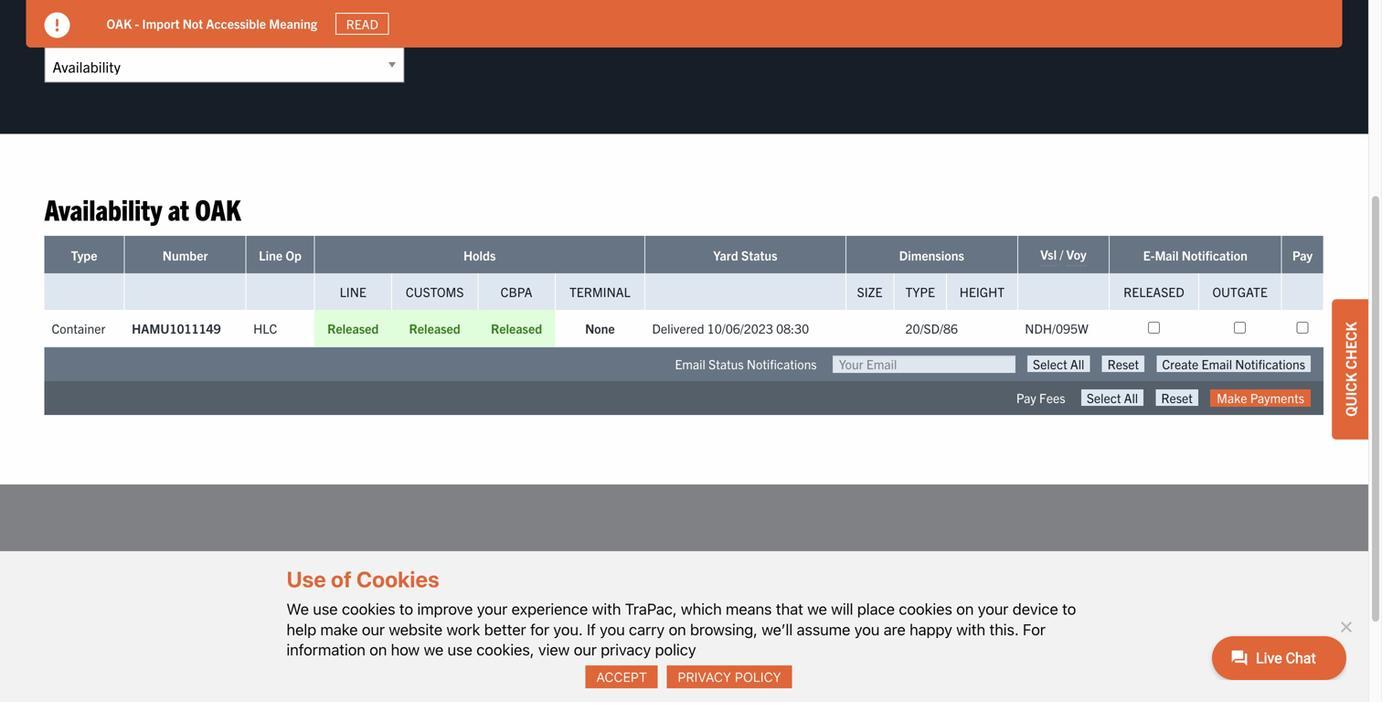 Task type: vqa. For each thing, say whether or not it's contained in the screenshot.
camera to the left
no



Task type: describe. For each thing, give the bounding box(es) containing it.
information
[[287, 640, 366, 659]]

hlc
[[253, 320, 277, 336]]

accessible
[[206, 15, 266, 32]]

customer service: 877-387-2722
[[730, 595, 942, 614]]

oakland,
[[487, 607, 543, 625]]

import
[[142, 15, 180, 32]]

none
[[585, 320, 615, 336]]

1 vertical spatial our
[[574, 640, 597, 659]]

customer
[[730, 595, 791, 614]]

type
[[207, 11, 242, 34]]

Enter reference number(s) text field
[[441, 0, 1195, 17]]

select a transaction type
[[44, 11, 242, 34]]

holds
[[464, 247, 496, 263]]

a
[[99, 11, 108, 34]]

notification
[[1182, 247, 1248, 263]]

view
[[538, 640, 570, 659]]

firms
[[487, 654, 522, 672]]

Your Email email field
[[833, 356, 1016, 373]]

work
[[447, 620, 480, 639]]

email status notifications
[[675, 356, 817, 372]]

20/sd/86
[[906, 320, 958, 336]]

notifications
[[747, 356, 817, 372]]

line for line op
[[259, 247, 283, 263]]

read link
[[336, 13, 389, 35]]

1 vertical spatial use
[[448, 640, 473, 659]]

1 horizontal spatial type
[[906, 283, 935, 300]]

happy
[[910, 620, 953, 639]]

yard
[[714, 247, 739, 263]]

availability
[[44, 191, 162, 226]]

make
[[1217, 390, 1248, 406]]

outgate
[[1213, 283, 1268, 300]]

line op
[[259, 247, 302, 263]]

2 vertical spatial on
[[370, 640, 387, 659]]

0 horizontal spatial type
[[71, 247, 97, 263]]

y549
[[564, 654, 598, 672]]

which
[[681, 600, 722, 618]]

place
[[858, 600, 895, 618]]

1 vertical spatial on
[[669, 620, 686, 639]]

line for line
[[340, 283, 367, 300]]

better
[[484, 620, 526, 639]]

berth
[[487, 584, 522, 602]]

ca
[[547, 607, 565, 625]]

terminal
[[570, 283, 631, 300]]

no image
[[1337, 618, 1355, 636]]

meaning
[[269, 15, 317, 32]]

cbpa
[[501, 283, 533, 300]]

pay fees
[[1017, 390, 1066, 406]]

experience
[[512, 600, 588, 618]]

privacy policy link
[[667, 666, 792, 689]]

use
[[287, 567, 326, 592]]

released down cbpa
[[491, 320, 542, 336]]

2722
[[908, 595, 942, 614]]

privacy policy
[[678, 669, 782, 685]]

32
[[554, 584, 571, 602]]

for
[[1023, 620, 1046, 639]]

we'll
[[762, 620, 793, 639]]

make
[[321, 620, 358, 639]]

pay for pay
[[1293, 247, 1313, 263]]

delivered 10/06/2023 08:30
[[652, 320, 809, 336]]

1 cookies from the left
[[342, 600, 396, 618]]

quick check link
[[1332, 299, 1369, 440]]

2811
[[555, 677, 589, 695]]

mail
[[1155, 247, 1179, 263]]

berth 30 - 32 oakland, ca 94607
[[487, 584, 610, 625]]

0 vertical spatial on
[[957, 600, 974, 618]]

08:30
[[776, 320, 809, 336]]

at
[[168, 191, 189, 226]]

you.
[[554, 620, 583, 639]]

privacy
[[601, 640, 651, 659]]

cookies
[[356, 567, 440, 592]]

e-mail notification
[[1144, 247, 1248, 263]]

387-
[[878, 595, 908, 614]]

vsl / voy
[[1041, 246, 1087, 262]]

accept link
[[586, 666, 658, 689]]

email
[[675, 356, 706, 372]]

that
[[776, 600, 804, 618]]

assume
[[797, 620, 851, 639]]

status for email
[[709, 356, 744, 372]]

10/06/2023
[[707, 320, 774, 336]]

released right hlc
[[327, 320, 379, 336]]



Task type: locate. For each thing, give the bounding box(es) containing it.
1 vertical spatial line
[[340, 283, 367, 300]]

your
[[477, 600, 508, 618], [978, 600, 1009, 618]]

make payments
[[1217, 390, 1305, 406]]

help
[[287, 620, 317, 639]]

1 horizontal spatial with
[[957, 620, 986, 639]]

on
[[957, 600, 974, 618], [669, 620, 686, 639], [370, 640, 387, 659]]

2 you from the left
[[855, 620, 880, 639]]

2 cookies from the left
[[899, 600, 953, 618]]

dimensions
[[899, 247, 965, 263]]

1 horizontal spatial -
[[546, 584, 551, 602]]

0 horizontal spatial use
[[313, 600, 338, 618]]

1 vertical spatial we
[[424, 640, 444, 659]]

0 horizontal spatial to
[[399, 600, 413, 618]]

None button
[[1028, 356, 1090, 372], [1102, 356, 1145, 372], [1157, 356, 1311, 372], [1082, 390, 1144, 406], [1156, 390, 1199, 406], [1028, 356, 1090, 372], [1102, 356, 1145, 372], [1157, 356, 1311, 372], [1082, 390, 1144, 406], [1156, 390, 1199, 406]]

op
[[286, 247, 302, 263]]

to up website
[[399, 600, 413, 618]]

code: right port
[[516, 677, 552, 695]]

container
[[52, 320, 105, 336]]

0 vertical spatial our
[[362, 620, 385, 639]]

0 horizontal spatial with
[[592, 600, 621, 618]]

- right 30 on the left of page
[[546, 584, 551, 602]]

1 you from the left
[[600, 620, 625, 639]]

type down dimensions
[[906, 283, 935, 300]]

type
[[71, 247, 97, 263], [906, 283, 935, 300]]

1 horizontal spatial oak
[[195, 191, 241, 226]]

0 horizontal spatial pay
[[1017, 390, 1037, 406]]

our right make
[[362, 620, 385, 639]]

1 horizontal spatial pay
[[1293, 247, 1313, 263]]

quick check
[[1342, 322, 1360, 417]]

on up "policy"
[[669, 620, 686, 639]]

cookies
[[342, 600, 396, 618], [899, 600, 953, 618]]

number
[[163, 247, 208, 263]]

1 horizontal spatial to
[[1063, 600, 1077, 618]]

read
[[346, 16, 379, 32]]

quick
[[1342, 373, 1360, 417]]

on right 2722
[[957, 600, 974, 618]]

1 vertical spatial code:
[[516, 677, 552, 695]]

released down customs
[[409, 320, 461, 336]]

None checkbox
[[1148, 322, 1160, 334]]

0 horizontal spatial on
[[370, 640, 387, 659]]

vsl
[[1041, 246, 1057, 262]]

0 vertical spatial type
[[71, 247, 97, 263]]

0 vertical spatial status
[[741, 247, 778, 263]]

None checkbox
[[1235, 322, 1247, 334], [1297, 322, 1309, 334], [1235, 322, 1247, 334], [1297, 322, 1309, 334]]

/
[[1060, 246, 1064, 262]]

0 vertical spatial pay
[[1293, 247, 1313, 263]]

we
[[287, 600, 309, 618]]

0 vertical spatial oak
[[107, 15, 132, 32]]

if
[[587, 620, 596, 639]]

877-
[[848, 595, 878, 614]]

1 horizontal spatial you
[[855, 620, 880, 639]]

not
[[183, 15, 203, 32]]

0 vertical spatial we
[[808, 600, 827, 618]]

pay
[[1293, 247, 1313, 263], [1017, 390, 1037, 406]]

0 horizontal spatial you
[[600, 620, 625, 639]]

line
[[259, 247, 283, 263], [340, 283, 367, 300]]

code: down for
[[526, 654, 561, 672]]

- left import
[[135, 15, 139, 32]]

0 vertical spatial use
[[313, 600, 338, 618]]

1 horizontal spatial our
[[574, 640, 597, 659]]

use
[[313, 600, 338, 618], [448, 640, 473, 659]]

policy
[[735, 669, 782, 685]]

you down place
[[855, 620, 880, 639]]

0 vertical spatial -
[[135, 15, 139, 32]]

ndh/095w
[[1025, 320, 1089, 336]]

1 horizontal spatial on
[[669, 620, 686, 639]]

cookies,
[[477, 640, 534, 659]]

use up oakland
[[313, 600, 338, 618]]

our down if
[[574, 640, 597, 659]]

use down work
[[448, 640, 473, 659]]

2 horizontal spatial on
[[957, 600, 974, 618]]

you right if
[[600, 620, 625, 639]]

service:
[[794, 595, 845, 614]]

1 vertical spatial type
[[906, 283, 935, 300]]

cookies up make
[[342, 600, 396, 618]]

select
[[44, 11, 95, 34]]

1 horizontal spatial we
[[808, 600, 827, 618]]

trapac,
[[625, 600, 677, 618]]

this.
[[990, 620, 1019, 639]]

2 to from the left
[[1063, 600, 1077, 618]]

1 to from the left
[[399, 600, 413, 618]]

use of cookies we use cookies to improve your experience with trapac, which means that we will place cookies on your device to help make our website work better for you. if you carry on browsing, we'll assume you are happy with this. for information on how we use cookies, view our privacy policy
[[287, 567, 1077, 659]]

port
[[487, 677, 513, 695]]

status right the email
[[709, 356, 744, 372]]

2 your from the left
[[978, 600, 1009, 618]]

check
[[1342, 322, 1360, 370]]

pay for pay fees
[[1017, 390, 1037, 406]]

footer
[[0, 485, 1369, 702]]

type down availability
[[71, 247, 97, 263]]

pay right notification
[[1293, 247, 1313, 263]]

carry
[[629, 620, 665, 639]]

to right device
[[1063, 600, 1077, 618]]

for
[[530, 620, 550, 639]]

pay left fees
[[1017, 390, 1037, 406]]

we
[[808, 600, 827, 618], [424, 640, 444, 659]]

firms code:  y549 port code:  2811
[[487, 654, 598, 695]]

0 horizontal spatial -
[[135, 15, 139, 32]]

0 vertical spatial code:
[[526, 654, 561, 672]]

make payments link
[[1211, 390, 1311, 407]]

height
[[960, 283, 1005, 300]]

fees
[[1040, 390, 1066, 406]]

oakland
[[301, 619, 368, 637]]

1 vertical spatial status
[[709, 356, 744, 372]]

privacy
[[678, 669, 732, 685]]

1 horizontal spatial your
[[978, 600, 1009, 618]]

with left the this.
[[957, 620, 986, 639]]

will
[[831, 600, 854, 618]]

voy
[[1067, 246, 1087, 262]]

with up if
[[592, 600, 621, 618]]

oak left import
[[107, 15, 132, 32]]

0 horizontal spatial we
[[424, 640, 444, 659]]

to
[[399, 600, 413, 618], [1063, 600, 1077, 618]]

0 vertical spatial line
[[259, 247, 283, 263]]

94607
[[568, 607, 610, 625]]

oak - import not accessible meaning
[[107, 15, 317, 32]]

1 vertical spatial -
[[546, 584, 551, 602]]

0 horizontal spatial oak
[[107, 15, 132, 32]]

code:
[[526, 654, 561, 672], [516, 677, 552, 695]]

solid image
[[44, 12, 70, 38]]

size
[[857, 283, 883, 300]]

1 horizontal spatial line
[[340, 283, 367, 300]]

1 vertical spatial with
[[957, 620, 986, 639]]

0 vertical spatial with
[[592, 600, 621, 618]]

1 your from the left
[[477, 600, 508, 618]]

0 horizontal spatial line
[[259, 247, 283, 263]]

released
[[1124, 283, 1185, 300], [327, 320, 379, 336], [409, 320, 461, 336], [491, 320, 542, 336]]

oak right 'at' on the left of the page
[[195, 191, 241, 226]]

0 horizontal spatial your
[[477, 600, 508, 618]]

0 horizontal spatial our
[[362, 620, 385, 639]]

0 horizontal spatial cookies
[[342, 600, 396, 618]]

we up the assume
[[808, 600, 827, 618]]

are
[[884, 620, 906, 639]]

transaction
[[112, 11, 203, 34]]

1 horizontal spatial cookies
[[899, 600, 953, 618]]

30
[[526, 584, 542, 602]]

of
[[331, 567, 352, 592]]

your up the this.
[[978, 600, 1009, 618]]

status right yard at the top of the page
[[741, 247, 778, 263]]

cookies up happy in the bottom of the page
[[899, 600, 953, 618]]

how
[[391, 640, 420, 659]]

improve
[[417, 600, 473, 618]]

website
[[389, 620, 443, 639]]

availability at oak
[[44, 191, 241, 226]]

1 vertical spatial oak
[[195, 191, 241, 226]]

status for yard
[[741, 247, 778, 263]]

device
[[1013, 600, 1059, 618]]

means
[[726, 600, 772, 618]]

policy
[[655, 640, 696, 659]]

we down website
[[424, 640, 444, 659]]

1 vertical spatial pay
[[1017, 390, 1037, 406]]

- inside berth 30 - 32 oakland, ca 94607
[[546, 584, 551, 602]]

1 horizontal spatial use
[[448, 640, 473, 659]]

line left customs
[[340, 283, 367, 300]]

line left "op"
[[259, 247, 283, 263]]

footer containing berth 30 - 32
[[0, 485, 1369, 702]]

status
[[741, 247, 778, 263], [709, 356, 744, 372]]

your up better
[[477, 600, 508, 618]]

on left how
[[370, 640, 387, 659]]

released down the e-
[[1124, 283, 1185, 300]]

you
[[600, 620, 625, 639], [855, 620, 880, 639]]



